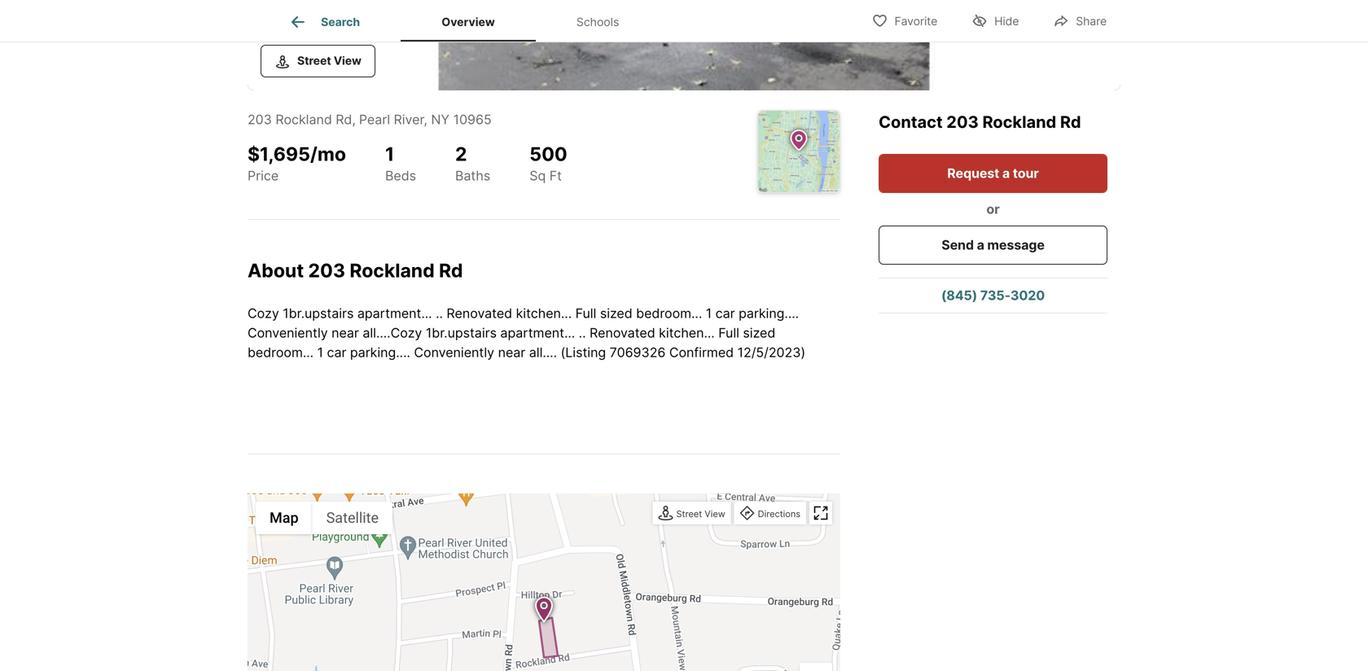Task type: describe. For each thing, give the bounding box(es) containing it.
10965
[[453, 112, 492, 127]]

schools tab
[[536, 2, 660, 42]]

0 horizontal spatial rockland
[[276, 112, 332, 127]]

1 vertical spatial ..
[[579, 325, 586, 341]]

1 vertical spatial 1
[[706, 305, 712, 321]]

search
[[321, 15, 360, 29]]

or
[[987, 201, 1000, 217]]

schools
[[577, 15, 619, 29]]

favorite button
[[858, 4, 951, 37]]

favorite
[[895, 14, 938, 28]]

(listing
[[561, 344, 606, 360]]

0 vertical spatial apartment...
[[357, 305, 432, 321]]

map
[[270, 509, 299, 526]]

satellite button
[[312, 502, 393, 534]]

(845) 735-3020 link
[[879, 279, 1108, 313]]

2
[[455, 143, 467, 165]]

contact
[[879, 112, 943, 132]]

7069326
[[610, 344, 666, 360]]

map entry image
[[758, 111, 840, 192]]

a for send
[[977, 237, 985, 253]]

confirmed
[[669, 344, 734, 360]]

0 vertical spatial street view
[[297, 54, 361, 68]]

street for the rightmost street view button
[[676, 508, 702, 519]]

request a tour button
[[879, 154, 1108, 193]]

cozy 1br.upstairs apartment... .. renovated kitchen... full sized bedroom... 1 car parking.... conveniently near all....cozy 1br.upstairs apartment... .. renovated kitchen... full sized bedroom... 1 car parking.... conveniently near all.... (listing 7069326 confirmed 12/5/2023)
[[248, 305, 806, 360]]

all....cozy
[[363, 325, 422, 341]]

overview
[[442, 15, 495, 29]]

price
[[248, 168, 279, 183]]

1 , from the left
[[352, 112, 356, 127]]

about 203 rockland rd
[[248, 259, 463, 282]]

$1,695
[[248, 143, 310, 165]]

0 horizontal spatial parking....
[[350, 344, 410, 360]]

1 vertical spatial 1br.upstairs
[[426, 325, 497, 341]]

1 beds
[[385, 143, 416, 183]]

12/5/2023)
[[738, 344, 806, 360]]

cozy
[[248, 305, 279, 321]]

menu bar containing map
[[256, 502, 393, 534]]

2 baths
[[455, 143, 491, 183]]

/mo
[[310, 143, 346, 165]]

0 vertical spatial renovated
[[447, 305, 512, 321]]

(845)
[[941, 288, 978, 303]]

0 vertical spatial ..
[[436, 305, 443, 321]]

search link
[[288, 12, 360, 32]]

rd for about 203 rockland rd
[[439, 259, 463, 282]]

0 vertical spatial 1br.upstairs
[[283, 305, 354, 321]]

0 horizontal spatial rd
[[336, 112, 352, 127]]

0 horizontal spatial 1
[[317, 344, 323, 360]]

(845) 735-3020 button
[[879, 279, 1108, 313]]

tab list containing search
[[248, 0, 673, 42]]

hide
[[995, 14, 1019, 28]]

request
[[947, 165, 1000, 181]]

overview tab
[[401, 2, 536, 42]]

hide button
[[958, 4, 1033, 37]]

share button
[[1040, 4, 1121, 37]]

1 vertical spatial full
[[719, 325, 740, 341]]

all....
[[529, 344, 557, 360]]

3020
[[1011, 288, 1045, 303]]



Task type: vqa. For each thing, say whether or not it's contained in the screenshot.
the rightmost ","
yes



Task type: locate. For each thing, give the bounding box(es) containing it.
1 horizontal spatial street view
[[676, 508, 725, 519]]

1 horizontal spatial view
[[705, 508, 725, 519]]

sq
[[530, 168, 546, 184]]

500
[[530, 143, 567, 165]]

rockland for contact 203 rockland rd
[[983, 112, 1057, 132]]

1 vertical spatial street view button
[[654, 503, 730, 525]]

conveniently down cozy
[[248, 325, 328, 341]]

2 horizontal spatial rd
[[1060, 112, 1081, 132]]

conveniently down all....cozy
[[414, 344, 494, 360]]

0 horizontal spatial sized
[[600, 305, 633, 321]]

1 vertical spatial a
[[977, 237, 985, 253]]

0 vertical spatial 1
[[385, 143, 394, 165]]

, left pearl
[[352, 112, 356, 127]]

1 horizontal spatial conveniently
[[414, 344, 494, 360]]

2 horizontal spatial 1
[[706, 305, 712, 321]]

0 horizontal spatial near
[[332, 325, 359, 341]]

1br.upstairs right cozy
[[283, 305, 354, 321]]

request a tour
[[947, 165, 1039, 181]]

203 up $1,695 on the left top
[[248, 112, 272, 127]]

1
[[385, 143, 394, 165], [706, 305, 712, 321], [317, 344, 323, 360]]

street view down the search 'link'
[[297, 54, 361, 68]]

203 rockland rd , pearl river , ny 10965
[[248, 112, 492, 127]]

1 horizontal spatial car
[[716, 305, 735, 321]]

..
[[436, 305, 443, 321], [579, 325, 586, 341]]

sized up "12/5/2023)"
[[743, 325, 776, 341]]

rockland up all....cozy
[[350, 259, 435, 282]]

(845) 735-3020
[[941, 288, 1045, 303]]

1 horizontal spatial sized
[[743, 325, 776, 341]]

full up the (listing
[[576, 305, 597, 321]]

a left "tour"
[[1003, 165, 1010, 181]]

ft
[[550, 168, 562, 184]]

0 vertical spatial street view button
[[261, 45, 375, 77]]

kitchen...
[[516, 305, 572, 321], [659, 325, 715, 341]]

0 horizontal spatial apartment...
[[357, 305, 432, 321]]

apartment...
[[357, 305, 432, 321], [500, 325, 575, 341]]

directions button
[[736, 503, 805, 525]]

apartment... up all.... on the bottom
[[500, 325, 575, 341]]

rockland
[[276, 112, 332, 127], [983, 112, 1057, 132], [350, 259, 435, 282]]

,
[[352, 112, 356, 127], [424, 112, 428, 127]]

1 inside 1 beds
[[385, 143, 394, 165]]

baths
[[455, 168, 491, 183]]

2 horizontal spatial 203
[[947, 112, 979, 132]]

full up confirmed
[[719, 325, 740, 341]]

kitchen... up confirmed
[[659, 325, 715, 341]]

1 vertical spatial renovated
[[590, 325, 655, 341]]

1 horizontal spatial rd
[[439, 259, 463, 282]]

a right send
[[977, 237, 985, 253]]

tab list
[[248, 0, 673, 42]]

203 right "contact"
[[947, 112, 979, 132]]

0 horizontal spatial renovated
[[447, 305, 512, 321]]

street view button left directions button
[[654, 503, 730, 525]]

1 vertical spatial bedroom...
[[248, 344, 314, 360]]

bedroom... down cozy
[[248, 344, 314, 360]]

view for topmost street view button
[[334, 54, 361, 68]]

a inside button
[[977, 237, 985, 253]]

about
[[248, 259, 304, 282]]

sized
[[600, 305, 633, 321], [743, 325, 776, 341]]

1 horizontal spatial bedroom...
[[636, 305, 702, 321]]

1 vertical spatial conveniently
[[414, 344, 494, 360]]

2 , from the left
[[424, 112, 428, 127]]

1 horizontal spatial ..
[[579, 325, 586, 341]]

0 vertical spatial full
[[576, 305, 597, 321]]

0 horizontal spatial full
[[576, 305, 597, 321]]

2 vertical spatial 1
[[317, 344, 323, 360]]

500 sq ft
[[530, 143, 567, 184]]

0 vertical spatial street
[[297, 54, 331, 68]]

203
[[248, 112, 272, 127], [947, 112, 979, 132], [308, 259, 345, 282]]

map button
[[256, 502, 312, 534]]

send a message button
[[879, 226, 1108, 265]]

1 horizontal spatial apartment...
[[500, 325, 575, 341]]

1 horizontal spatial 1br.upstairs
[[426, 325, 497, 341]]

apartment... up all....cozy
[[357, 305, 432, 321]]

parking.... up "12/5/2023)"
[[739, 305, 799, 321]]

a inside button
[[1003, 165, 1010, 181]]

0 vertical spatial bedroom...
[[636, 305, 702, 321]]

street view button down the search 'link'
[[261, 45, 375, 77]]

street down the search 'link'
[[297, 54, 331, 68]]

1br.upstairs
[[283, 305, 354, 321], [426, 325, 497, 341]]

tour
[[1013, 165, 1039, 181]]

203 right about
[[308, 259, 345, 282]]

street view button
[[261, 45, 375, 77], [654, 503, 730, 525]]

beds
[[385, 168, 416, 183]]

1 vertical spatial car
[[327, 344, 347, 360]]

street view
[[297, 54, 361, 68], [676, 508, 725, 519]]

car
[[716, 305, 735, 321], [327, 344, 347, 360]]

message
[[987, 237, 1045, 253]]

send
[[942, 237, 974, 253]]

menu bar
[[256, 502, 393, 534]]

0 horizontal spatial conveniently
[[248, 325, 328, 341]]

0 horizontal spatial street view button
[[261, 45, 375, 77]]

2 horizontal spatial rockland
[[983, 112, 1057, 132]]

1 horizontal spatial parking....
[[739, 305, 799, 321]]

1 horizontal spatial street
[[676, 508, 702, 519]]

0 vertical spatial car
[[716, 305, 735, 321]]

1 horizontal spatial kitchen...
[[659, 325, 715, 341]]

parking....
[[739, 305, 799, 321], [350, 344, 410, 360]]

203 for contact 203 rockland rd
[[947, 112, 979, 132]]

203 for about 203 rockland rd
[[308, 259, 345, 282]]

view left directions button
[[705, 508, 725, 519]]

1 horizontal spatial rockland
[[350, 259, 435, 282]]

send a message
[[942, 237, 1045, 253]]

street
[[297, 54, 331, 68], [676, 508, 702, 519]]

1 horizontal spatial 1
[[385, 143, 394, 165]]

0 horizontal spatial street
[[297, 54, 331, 68]]

street for topmost street view button
[[297, 54, 331, 68]]

1 horizontal spatial 203
[[308, 259, 345, 282]]

rockland up "tour"
[[983, 112, 1057, 132]]

1 vertical spatial view
[[705, 508, 725, 519]]

0 horizontal spatial 1br.upstairs
[[283, 305, 354, 321]]

near
[[332, 325, 359, 341], [498, 344, 526, 360]]

735-
[[980, 288, 1011, 303]]

, left the ny
[[424, 112, 428, 127]]

1 horizontal spatial full
[[719, 325, 740, 341]]

sized up 7069326
[[600, 305, 633, 321]]

ny
[[431, 112, 450, 127]]

0 vertical spatial sized
[[600, 305, 633, 321]]

map region
[[46, 340, 880, 671]]

0 horizontal spatial kitchen...
[[516, 305, 572, 321]]

view for the rightmost street view button
[[705, 508, 725, 519]]

rd for contact 203 rockland rd
[[1060, 112, 1081, 132]]

0 vertical spatial conveniently
[[248, 325, 328, 341]]

1 horizontal spatial street view button
[[654, 503, 730, 525]]

full
[[576, 305, 597, 321], [719, 325, 740, 341]]

1 vertical spatial street view
[[676, 508, 725, 519]]

river
[[394, 112, 424, 127]]

kitchen... up all.... on the bottom
[[516, 305, 572, 321]]

1br.upstairs right all....cozy
[[426, 325, 497, 341]]

0 vertical spatial view
[[334, 54, 361, 68]]

street left directions button
[[676, 508, 702, 519]]

near left all.... on the bottom
[[498, 344, 526, 360]]

bedroom... up 7069326
[[636, 305, 702, 321]]

contact 203 rockland rd
[[879, 112, 1081, 132]]

0 vertical spatial kitchen...
[[516, 305, 572, 321]]

1 vertical spatial parking....
[[350, 344, 410, 360]]

rd
[[336, 112, 352, 127], [1060, 112, 1081, 132], [439, 259, 463, 282]]

bedroom...
[[636, 305, 702, 321], [248, 344, 314, 360]]

0 horizontal spatial 203
[[248, 112, 272, 127]]

view down "search"
[[334, 54, 361, 68]]

rockland up /mo
[[276, 112, 332, 127]]

$1,695 /mo price
[[248, 143, 346, 183]]

1 vertical spatial sized
[[743, 325, 776, 341]]

pearl
[[359, 112, 390, 127]]

1 vertical spatial apartment...
[[500, 325, 575, 341]]

0 vertical spatial near
[[332, 325, 359, 341]]

a
[[1003, 165, 1010, 181], [977, 237, 985, 253]]

street view left directions button
[[676, 508, 725, 519]]

conveniently
[[248, 325, 328, 341], [414, 344, 494, 360]]

1 horizontal spatial near
[[498, 344, 526, 360]]

near left all....cozy
[[332, 325, 359, 341]]

0 vertical spatial a
[[1003, 165, 1010, 181]]

0 horizontal spatial bedroom...
[[248, 344, 314, 360]]

0 horizontal spatial ..
[[436, 305, 443, 321]]

1 horizontal spatial ,
[[424, 112, 428, 127]]

parking.... down all....cozy
[[350, 344, 410, 360]]

renovated
[[447, 305, 512, 321], [590, 325, 655, 341]]

0 horizontal spatial a
[[977, 237, 985, 253]]

1 horizontal spatial renovated
[[590, 325, 655, 341]]

1 vertical spatial kitchen...
[[659, 325, 715, 341]]

1 horizontal spatial a
[[1003, 165, 1010, 181]]

0 horizontal spatial view
[[334, 54, 361, 68]]

a for request
[[1003, 165, 1010, 181]]

0 horizontal spatial street view
[[297, 54, 361, 68]]

1 vertical spatial near
[[498, 344, 526, 360]]

0 horizontal spatial ,
[[352, 112, 356, 127]]

0 vertical spatial parking....
[[739, 305, 799, 321]]

0 horizontal spatial car
[[327, 344, 347, 360]]

1 vertical spatial street
[[676, 508, 702, 519]]

rockland for about 203 rockland rd
[[350, 259, 435, 282]]

satellite
[[326, 509, 379, 526]]

view
[[334, 54, 361, 68], [705, 508, 725, 519]]

share
[[1076, 14, 1107, 28]]

directions
[[758, 508, 801, 519]]



